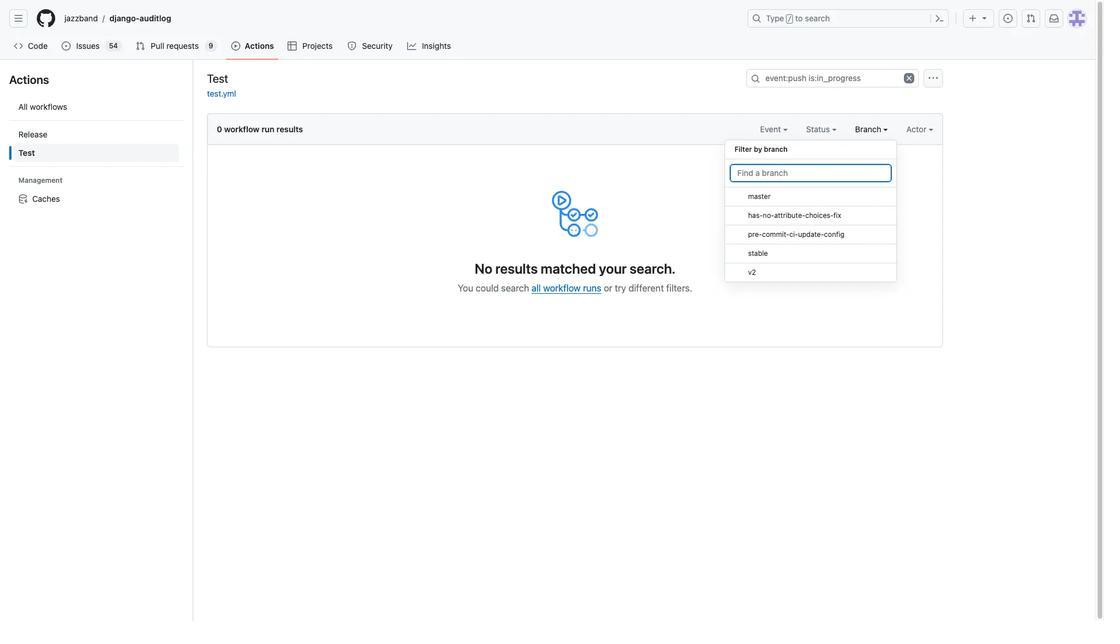 Task type: vqa. For each thing, say whether or not it's contained in the screenshot.
release
yes



Task type: describe. For each thing, give the bounding box(es) containing it.
clear filters image
[[904, 73, 914, 83]]

1 vertical spatial actions
[[9, 73, 49, 86]]

actor
[[907, 124, 929, 134]]

filter
[[735, 145, 752, 154]]

branch
[[855, 124, 884, 134]]

by
[[754, 145, 762, 154]]

table image
[[288, 41, 297, 51]]

requests
[[166, 41, 199, 51]]

update-
[[798, 230, 824, 239]]

jazzband link
[[60, 9, 102, 28]]

1 horizontal spatial test
[[207, 72, 228, 85]]

all
[[18, 102, 28, 112]]

could
[[476, 283, 499, 293]]

git pull request image
[[1026, 14, 1036, 23]]

search.
[[630, 261, 675, 277]]

all workflows
[[18, 102, 67, 112]]

auditlog
[[140, 13, 171, 23]]

ci-
[[790, 230, 798, 239]]

insights link
[[403, 37, 457, 55]]

projects link
[[283, 37, 338, 55]]

1 horizontal spatial results
[[495, 261, 538, 277]]

you
[[458, 283, 473, 293]]

has-no-attribute-choices-fix button
[[725, 206, 897, 225]]

no-
[[763, 211, 774, 220]]

pre-
[[748, 230, 762, 239]]

django-auditlog link
[[105, 9, 176, 28]]

actions link
[[226, 37, 279, 55]]

attribute-
[[774, 211, 806, 220]]

you could search all workflow runs or try different filters.
[[458, 283, 692, 293]]

status button
[[806, 123, 837, 135]]

0 horizontal spatial results
[[277, 124, 303, 134]]

list containing all workflows
[[9, 93, 183, 213]]

test link
[[14, 144, 179, 162]]

0
[[217, 124, 222, 134]]

github actions image
[[552, 191, 598, 237]]

release link
[[14, 125, 179, 144]]

management
[[18, 176, 62, 185]]

different
[[629, 283, 664, 293]]

workflows
[[30, 102, 67, 112]]

no results matched your search.
[[475, 261, 675, 277]]

all workflows link
[[14, 98, 179, 116]]

/ for jazzband
[[102, 14, 105, 23]]

issues
[[76, 41, 100, 51]]

master button
[[725, 187, 897, 206]]

release
[[18, 129, 47, 139]]

list containing jazzband
[[60, 9, 741, 28]]

Find a branch text field
[[730, 164, 892, 182]]

1 vertical spatial workflow
[[543, 283, 581, 293]]

projects
[[302, 41, 333, 51]]

all
[[532, 283, 541, 293]]

pre-commit-ci-update-config
[[748, 230, 845, 239]]

command palette image
[[935, 14, 944, 23]]

security link
[[343, 37, 398, 55]]

commit-
[[762, 230, 790, 239]]

to
[[795, 13, 803, 23]]



Task type: locate. For each thing, give the bounding box(es) containing it.
9
[[209, 41, 213, 50]]

master
[[748, 192, 771, 201]]

shield image
[[347, 41, 357, 51]]

0 vertical spatial search
[[805, 13, 830, 23]]

workflow right 0
[[224, 124, 259, 134]]

test up test.yml
[[207, 72, 228, 85]]

triangle down image
[[980, 13, 989, 22]]

status
[[806, 124, 832, 134]]

filter workflows element
[[14, 125, 179, 162]]

security
[[362, 41, 393, 51]]

try
[[615, 283, 626, 293]]

results
[[277, 124, 303, 134], [495, 261, 538, 277]]

type / to search
[[766, 13, 830, 23]]

actions up all
[[9, 73, 49, 86]]

results up all
[[495, 261, 538, 277]]

stable
[[748, 249, 768, 258]]

runs
[[583, 283, 601, 293]]

notifications image
[[1049, 14, 1059, 23]]

git pull request image
[[136, 41, 145, 51]]

1 vertical spatial search
[[501, 283, 529, 293]]

type
[[766, 13, 784, 23]]

run
[[262, 124, 274, 134]]

branch
[[764, 145, 788, 154]]

actions
[[245, 41, 274, 51], [9, 73, 49, 86]]

or
[[604, 283, 612, 293]]

homepage image
[[37, 9, 55, 28]]

choices-
[[806, 211, 834, 220]]

0 horizontal spatial workflow
[[224, 124, 259, 134]]

0 vertical spatial actions
[[245, 41, 274, 51]]

event button
[[760, 123, 788, 135]]

0 vertical spatial test
[[207, 72, 228, 85]]

menu containing filter by branch
[[725, 135, 897, 292]]

/ inside jazzband / django-auditlog
[[102, 14, 105, 23]]

1 vertical spatial list
[[9, 93, 183, 213]]

stable button
[[725, 244, 897, 263]]

plus image
[[968, 14, 978, 23]]

1 horizontal spatial actions
[[245, 41, 274, 51]]

issue opened image
[[1003, 14, 1013, 23]]

0 horizontal spatial /
[[102, 14, 105, 23]]

results right "run"
[[277, 124, 303, 134]]

django-
[[109, 13, 140, 23]]

filters.
[[666, 283, 692, 293]]

jazzband / django-auditlog
[[64, 13, 171, 23]]

test.yml link
[[207, 89, 236, 98]]

1 horizontal spatial workflow
[[543, 283, 581, 293]]

1 vertical spatial results
[[495, 261, 538, 277]]

fix
[[834, 211, 842, 220]]

pull
[[151, 41, 164, 51]]

code
[[28, 41, 48, 51]]

has-
[[748, 211, 763, 220]]

config
[[824, 230, 845, 239]]

v2 button
[[725, 263, 897, 282]]

code link
[[9, 37, 53, 55]]

/
[[102, 14, 105, 23], [788, 15, 792, 23]]

0 horizontal spatial search
[[501, 283, 529, 293]]

0 horizontal spatial actions
[[9, 73, 49, 86]]

test down release
[[18, 148, 35, 158]]

your
[[599, 261, 627, 277]]

test
[[207, 72, 228, 85], [18, 148, 35, 158]]

/ left to
[[788, 15, 792, 23]]

caches link
[[14, 190, 179, 208]]

workflow down "matched"
[[543, 283, 581, 293]]

play image
[[231, 41, 240, 51]]

workflow
[[224, 124, 259, 134], [543, 283, 581, 293]]

v2
[[748, 268, 756, 277]]

actions right play icon
[[245, 41, 274, 51]]

filter by branch
[[735, 145, 788, 154]]

0 vertical spatial list
[[60, 9, 741, 28]]

/ left the django-
[[102, 14, 105, 23]]

54
[[109, 41, 118, 50]]

event
[[760, 124, 783, 134]]

/ inside type / to search
[[788, 15, 792, 23]]

0 horizontal spatial test
[[18, 148, 35, 158]]

issue opened image
[[62, 41, 71, 51]]

1 vertical spatial test
[[18, 148, 35, 158]]

0 workflow run results
[[217, 124, 303, 134]]

matched
[[541, 261, 596, 277]]

None search field
[[746, 69, 919, 87]]

search
[[805, 13, 830, 23], [501, 283, 529, 293]]

no
[[475, 261, 492, 277]]

test.yml
[[207, 89, 236, 98]]

has-no-attribute-choices-fix
[[748, 211, 842, 220]]

pre-commit-ci-update-config button
[[725, 225, 897, 244]]

1 horizontal spatial search
[[805, 13, 830, 23]]

search image
[[751, 74, 760, 83]]

pull requests
[[151, 41, 199, 51]]

search right to
[[805, 13, 830, 23]]

caches
[[32, 194, 60, 204]]

jazzband
[[64, 13, 98, 23]]

list
[[60, 9, 741, 28], [9, 93, 183, 213]]

1 horizontal spatial /
[[788, 15, 792, 23]]

graph image
[[407, 41, 416, 51]]

menu
[[725, 135, 897, 292]]

all workflow runs link
[[532, 283, 601, 293]]

code image
[[14, 41, 23, 51]]

show workflow options image
[[929, 74, 938, 83]]

/ for type
[[788, 15, 792, 23]]

insights
[[422, 41, 451, 51]]

0 vertical spatial workflow
[[224, 124, 259, 134]]

search left all
[[501, 283, 529, 293]]

0 vertical spatial results
[[277, 124, 303, 134]]

test inside filter workflows element
[[18, 148, 35, 158]]

actor button
[[907, 123, 933, 135]]



